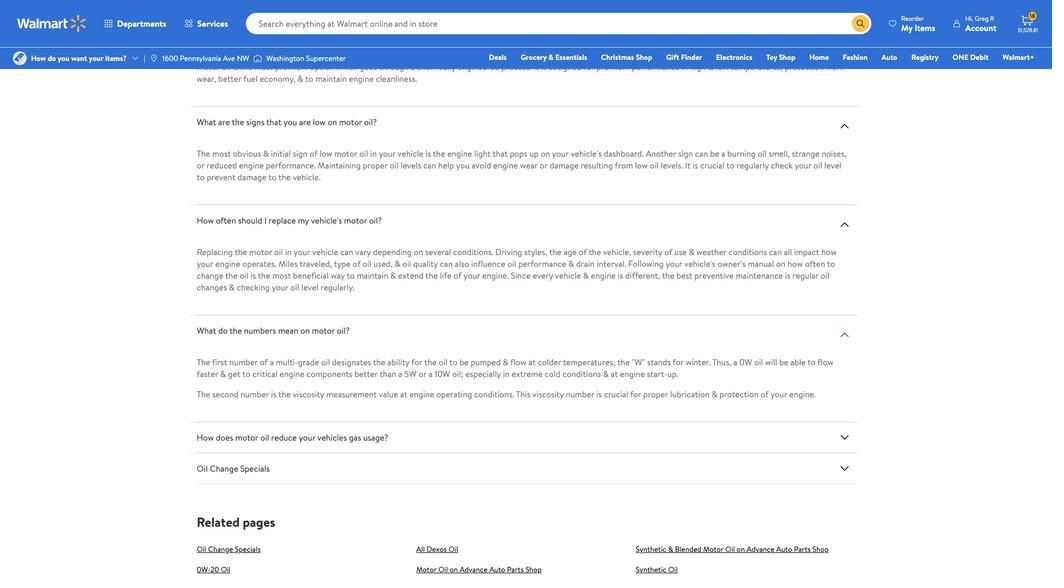 Task type: vqa. For each thing, say whether or not it's contained in the screenshot.
first the What from the top
yes



Task type: locate. For each thing, give the bounding box(es) containing it.
0 vertical spatial protection
[[785, 61, 824, 73]]

do for you
[[48, 53, 56, 64]]

1 vertical spatial better
[[355, 368, 378, 380]]

low inside there are four different varieties of motor oil: synthetic motor oil, synthetic blend motor oil, high-mileage motor oil & conventional motor oil. a specialty oil like high-mileage motor oil is specially formulated for older engines with 75,000 miles or more. it is designed to slow down the effects of wear & reduce oil consumption due to wear. synthetic motor oil is the most premium option which goes through a chemically engineered process. it is designed for premium performance in high & low temperatures, protection from wear, better fuel economy, & to maintain engine cleanliness.
[[716, 61, 729, 73]]

pumped
[[471, 356, 501, 368]]

1 vertical spatial what
[[197, 116, 216, 128]]

impact
[[794, 246, 820, 258]]

specially
[[240, 49, 271, 61]]

0 horizontal spatial often
[[216, 214, 236, 226]]

0 horizontal spatial  image
[[13, 51, 27, 65]]

0 horizontal spatial be
[[460, 356, 469, 368]]

number right first
[[229, 356, 258, 368]]

vehicle's right my
[[311, 214, 342, 226]]

2 flow from the left
[[818, 356, 834, 368]]

1 horizontal spatial better
[[355, 368, 378, 380]]

0 vertical spatial from
[[826, 61, 844, 73]]

maintain inside replacing the motor oil in your vehicle can vary depending on several conditions. driving styles, the age of the vehicle, severity of use & weather conditions can all impact how your engine operates. miles traveled, type of oil used, & oil quality can also influence oil performance & drain interval. following your vehicle's owner's manual on how often to change the oil is the most beneficial way to maintain & extend the life of your engine. since every vehicle & engine is different, the best preventive maintenance is regular oil changes & checking your oil level regularly.
[[357, 270, 388, 281]]

oil?
[[338, 6, 351, 18], [364, 116, 377, 128], [369, 214, 382, 226], [337, 325, 350, 336]]

measurement
[[326, 388, 377, 400]]

1 vertical spatial you
[[284, 116, 297, 128]]

the right services
[[232, 6, 244, 18]]

2 vertical spatial vehicle
[[555, 270, 581, 281]]

regular
[[793, 270, 819, 281]]

sign right another
[[679, 148, 693, 159]]

process.
[[502, 61, 532, 73]]

up.
[[668, 368, 678, 380]]

do up first
[[218, 325, 228, 336]]

or right the miles
[[448, 49, 456, 61]]

how do you want your items?
[[31, 53, 127, 64]]

2 the from the top
[[197, 356, 210, 368]]

1 vertical spatial crucial
[[604, 388, 629, 400]]

often left should
[[216, 214, 236, 226]]

vehicle's inside replacing the motor oil in your vehicle can vary depending on several conditions. driving styles, the age of the vehicle, severity of use & weather conditions can all impact how your engine operates. miles traveled, type of oil used, & oil quality can also influence oil performance & drain interval. following your vehicle's owner's manual on how often to change the oil is the most beneficial way to maintain & extend the life of your engine. since every vehicle & engine is different, the best preventive maintenance is regular oil changes & checking your oil level regularly.
[[685, 258, 716, 270]]

different for types
[[246, 6, 279, 18]]

0 horizontal spatial engine.
[[482, 270, 509, 281]]

low up maintaining
[[313, 116, 326, 128]]

1 sign from the left
[[293, 148, 308, 159]]

the inside the most obvious & initial sign of low motor oil in your vehicle is the engine light that pops up on your vehicle's dashboard. another sign can be a burning oil smell, strange noises, or reduced engine performance. maintaining proper oil levels can help you avoid engine wear or damage resulting from low oil levels. it is crucial to regularly check your oil level to prevent damage to the vehicle.
[[197, 148, 210, 159]]

how often should i replace my vehicle's motor oil?
[[197, 214, 382, 226]]

1 horizontal spatial do
[[218, 325, 228, 336]]

1 horizontal spatial wear
[[634, 49, 652, 61]]

different for varieties
[[251, 37, 284, 49]]

synthetic right "oil:"
[[367, 37, 401, 49]]

what are the signs that you are low on motor oil? image
[[839, 120, 851, 133]]

1 horizontal spatial that
[[493, 148, 508, 159]]

1 horizontal spatial engine.
[[790, 388, 816, 400]]

0 horizontal spatial motor
[[416, 564, 437, 575]]

1 the from the top
[[197, 148, 210, 159]]

or inside the first number of a multi-grade oil designates the ability for the oil to be pumped & flow at colder temperatures; the "w" stands for winter.  thus, a 0w oil will be able to flow faster & get to critical engine components better than a 5w or a 10w oil; especially in extreme cold conditions & at engine start-up.
[[419, 368, 427, 380]]

most for motor
[[272, 270, 291, 281]]

you right help
[[456, 159, 470, 171]]

in inside there are four different varieties of motor oil: synthetic motor oil, synthetic blend motor oil, high-mileage motor oil & conventional motor oil. a specialty oil like high-mileage motor oil is specially formulated for older engines with 75,000 miles or more. it is designed to slow down the effects of wear & reduce oil consumption due to wear. synthetic motor oil is the most premium option which goes through a chemically engineered process. it is designed for premium performance in high & low temperatures, protection from wear, better fuel economy, & to maintain engine cleanliness.
[[682, 61, 688, 73]]

on right manual
[[776, 258, 786, 270]]

0w-20 oil link
[[197, 564, 231, 575]]

a inside the most obvious & initial sign of low motor oil in your vehicle is the engine light that pops up on your vehicle's dashboard. another sign can be a burning oil smell, strange noises, or reduced engine performance. maintaining proper oil levels can help you avoid engine wear or damage resulting from low oil levels. it is crucial to regularly check your oil level to prevent damage to the vehicle.
[[722, 148, 726, 159]]

the for the second number is the viscosity measurement value at engine operating conditions. this viscosity number is crucial for proper lubrication & protection of your engine.
[[197, 388, 210, 400]]

you
[[58, 53, 69, 64], [284, 116, 297, 128], [456, 159, 470, 171]]

oil change specials down does
[[197, 463, 270, 474]]

the for the first number of a multi-grade oil designates the ability for the oil to be pumped & flow at colder temperatures; the "w" stands for winter.  thus, a 0w oil will be able to flow faster & get to critical engine components better than a 5w or a 10w oil; especially in extreme cold conditions & at engine start-up.
[[197, 356, 210, 368]]

motor oil on advance auto parts shop link
[[416, 564, 542, 575]]

christmas
[[601, 52, 634, 63]]

1 horizontal spatial often
[[805, 258, 826, 270]]

performance inside there are four different varieties of motor oil: synthetic motor oil, synthetic blend motor oil, high-mileage motor oil & conventional motor oil. a specialty oil like high-mileage motor oil is specially formulated for older engines with 75,000 miles or more. it is designed to slow down the effects of wear & reduce oil consumption due to wear. synthetic motor oil is the most premium option which goes through a chemically engineered process. it is designed for premium performance in high & low temperatures, protection from wear, better fuel economy, & to maintain engine cleanliness.
[[632, 61, 680, 73]]

hi, greg r account
[[966, 14, 997, 33]]

1 vertical spatial auto
[[777, 544, 792, 555]]

traveled,
[[300, 258, 332, 270]]

electronics link
[[712, 51, 757, 63]]

that right signs
[[266, 116, 282, 128]]

1 flow from the left
[[511, 356, 527, 368]]

how right impact
[[822, 246, 837, 258]]

2 what from the top
[[197, 116, 216, 128]]

2 vertical spatial what
[[197, 325, 216, 336]]

0 horizontal spatial how
[[788, 258, 803, 270]]

0 horizontal spatial better
[[218, 73, 242, 84]]

quality
[[413, 258, 438, 270]]

0 vertical spatial wear
[[634, 49, 652, 61]]

the
[[197, 148, 210, 159], [197, 356, 210, 368], [197, 388, 210, 400]]

oil
[[197, 463, 208, 474], [197, 544, 206, 555], [449, 544, 458, 555], [726, 544, 735, 555], [221, 564, 231, 575], [438, 564, 448, 575], [668, 564, 678, 575]]

1 vertical spatial specials
[[235, 544, 261, 555]]

in left traveled,
[[285, 246, 292, 258]]

reduced
[[207, 159, 237, 171]]

1 horizontal spatial synthetic
[[441, 37, 475, 49]]

change up 20
[[208, 544, 233, 555]]

0 vertical spatial vehicle's
[[571, 148, 602, 159]]

crucial left burning
[[700, 159, 725, 171]]

1600
[[162, 53, 178, 64]]

0 horizontal spatial vehicle's
[[311, 214, 342, 226]]

0 horizontal spatial synthetic
[[367, 37, 401, 49]]

0 horizontal spatial auto
[[490, 564, 505, 575]]

2 oil, from the left
[[525, 37, 536, 49]]

0 vertical spatial advance
[[747, 544, 775, 555]]

1 horizontal spatial it
[[534, 61, 539, 73]]

flow left colder
[[511, 356, 527, 368]]

it
[[481, 49, 487, 61], [534, 61, 539, 73], [685, 159, 691, 171]]

on right up
[[541, 148, 550, 159]]

hi,
[[966, 14, 973, 23]]

most inside replacing the motor oil in your vehicle can vary depending on several conditions. driving styles, the age of the vehicle, severity of use & weather conditions can all impact how your engine operates. miles traveled, type of oil used, & oil quality can also influence oil performance & drain interval. following your vehicle's owner's manual on how often to change the oil is the most beneficial way to maintain & extend the life of your engine. since every vehicle & engine is different, the best preventive maintenance is regular oil changes & checking your oil level regularly.
[[272, 270, 291, 281]]

0 vertical spatial synthetic
[[797, 49, 832, 61]]

shop
[[636, 52, 653, 63], [779, 52, 796, 63], [813, 544, 829, 555], [526, 564, 542, 575]]

flow right able at the right of page
[[818, 356, 834, 368]]

0 vertical spatial different
[[246, 6, 279, 18]]

1 premium from the left
[[275, 61, 308, 73]]

0 vertical spatial oil change specials
[[197, 463, 270, 474]]

1 vertical spatial engine.
[[790, 388, 816, 400]]

1 vertical spatial performance
[[518, 258, 567, 270]]

that
[[266, 116, 282, 128], [493, 148, 508, 159]]

vehicle's left the dashboard.
[[571, 148, 602, 159]]

0 horizontal spatial performance
[[518, 258, 567, 270]]

crucial down temperatures;
[[604, 388, 629, 400]]

0 horizontal spatial oil,
[[428, 37, 439, 49]]

motor right blended
[[703, 544, 724, 555]]

different up washington
[[251, 37, 284, 49]]

auto
[[882, 52, 898, 63], [777, 544, 792, 555], [490, 564, 505, 575]]

pennsylvania
[[180, 53, 221, 64]]

3 the from the top
[[197, 388, 210, 400]]

level inside the most obvious & initial sign of low motor oil in your vehicle is the engine light that pops up on your vehicle's dashboard. another sign can be a burning oil smell, strange noises, or reduced engine performance. maintaining proper oil levels can help you avoid engine wear or damage resulting from low oil levels. it is crucial to regularly check your oil level to prevent damage to the vehicle.
[[825, 159, 842, 171]]

your right up
[[552, 148, 569, 159]]

motor
[[313, 6, 336, 18], [329, 37, 352, 49], [403, 37, 426, 49], [500, 37, 523, 49], [588, 37, 611, 49], [681, 37, 704, 49], [197, 49, 220, 61], [197, 61, 220, 73], [339, 116, 362, 128], [334, 148, 357, 159], [344, 214, 367, 226], [249, 246, 272, 258], [312, 325, 335, 336], [235, 432, 258, 443]]

weather
[[697, 246, 727, 258]]

0 vertical spatial that
[[266, 116, 282, 128]]

0 horizontal spatial proper
[[363, 159, 388, 171]]

how for how does motor oil reduce your vehicles gas usage?
[[197, 432, 214, 443]]

1 horizontal spatial maintain
[[357, 270, 388, 281]]

are
[[218, 6, 230, 18], [220, 37, 232, 49], [218, 116, 230, 128], [299, 116, 311, 128]]

1 horizontal spatial sign
[[679, 148, 693, 159]]

better down ave
[[218, 73, 242, 84]]

there
[[197, 37, 218, 49]]

oil, up the grocery
[[525, 37, 536, 49]]

1 vertical spatial reduce
[[271, 432, 297, 443]]

what for what are the different types of motor oil?
[[197, 6, 216, 18]]

1 high- from the left
[[538, 37, 557, 49]]

a left 'multi-'
[[270, 356, 274, 368]]

replacing the motor oil in your vehicle can vary depending on several conditions. driving styles, the age of the vehicle, severity of use & weather conditions can all impact how your engine operates. miles traveled, type of oil used, & oil quality can also influence oil performance & drain interval. following your vehicle's owner's manual on how often to change the oil is the most beneficial way to maintain & extend the life of your engine. since every vehicle & engine is different, the best preventive maintenance is regular oil changes & checking your oil level regularly.
[[197, 246, 837, 293]]

often right all
[[805, 258, 826, 270]]

most left beneficial
[[272, 270, 291, 281]]

electronics
[[716, 52, 753, 63]]

0 horizontal spatial viscosity
[[293, 388, 324, 400]]

2 horizontal spatial it
[[685, 159, 691, 171]]

replacing
[[197, 246, 233, 258]]

how does motor oil reduce your vehicles gas usage? image
[[839, 431, 851, 444]]

winter.
[[686, 356, 711, 368]]

 image
[[13, 51, 27, 65], [254, 53, 262, 64]]

wear,
[[197, 73, 216, 84]]

 image
[[150, 54, 158, 63]]

does
[[216, 432, 233, 443]]

1 vertical spatial motor
[[416, 564, 437, 575]]

0 horizontal spatial flow
[[511, 356, 527, 368]]

the down faster
[[197, 388, 210, 400]]

it right levels.
[[685, 159, 691, 171]]

1 horizontal spatial how
[[822, 246, 837, 258]]

maintenance
[[736, 270, 783, 281]]

proper inside the most obvious & initial sign of low motor oil in your vehicle is the engine light that pops up on your vehicle's dashboard. another sign can be a burning oil smell, strange noises, or reduced engine performance. maintaining proper oil levels can help you avoid engine wear or damage resulting from low oil levels. it is crucial to regularly check your oil level to prevent damage to the vehicle.
[[363, 159, 388, 171]]

viscosity down cold in the bottom right of the page
[[533, 388, 564, 400]]

motor inside the most obvious & initial sign of low motor oil in your vehicle is the engine light that pops up on your vehicle's dashboard. another sign can be a burning oil smell, strange noises, or reduced engine performance. maintaining proper oil levels can help you avoid engine wear or damage resulting from low oil levels. it is crucial to regularly check your oil level to prevent damage to the vehicle.
[[334, 148, 357, 159]]

influence
[[471, 258, 506, 270]]

do left want
[[48, 53, 56, 64]]

replace
[[269, 214, 296, 226]]

avoid
[[472, 159, 491, 171]]

slow
[[542, 49, 558, 61]]

3 what from the top
[[197, 325, 216, 336]]

be
[[710, 148, 719, 159], [460, 356, 469, 368], [780, 356, 789, 368]]

1 vertical spatial vehicle
[[312, 246, 338, 258]]

1 horizontal spatial you
[[284, 116, 297, 128]]

want
[[71, 53, 87, 64]]

the up prevent
[[197, 148, 210, 159]]

2 horizontal spatial auto
[[882, 52, 898, 63]]

2 vertical spatial auto
[[490, 564, 505, 575]]

level
[[825, 159, 842, 171], [301, 281, 319, 293]]

1 horizontal spatial reduce
[[662, 49, 687, 61]]

1 horizontal spatial high-
[[786, 37, 805, 49]]

& left the '"w"' on the bottom right of the page
[[603, 368, 609, 380]]

get
[[228, 368, 241, 380]]

that inside the most obvious & initial sign of low motor oil in your vehicle is the engine light that pops up on your vehicle's dashboard. another sign can be a burning oil smell, strange noises, or reduced engine performance. maintaining proper oil levels can help you avoid engine wear or damage resulting from low oil levels. it is crucial to regularly check your oil level to prevent damage to the vehicle.
[[493, 148, 508, 159]]

1 vertical spatial change
[[208, 544, 233, 555]]

can right levels.
[[695, 148, 708, 159]]

1 horizontal spatial advance
[[747, 544, 775, 555]]

1 horizontal spatial flow
[[818, 356, 834, 368]]

that right light
[[493, 148, 508, 159]]

most inside there are four different varieties of motor oil: synthetic motor oil, synthetic blend motor oil, high-mileage motor oil & conventional motor oil. a specialty oil like high-mileage motor oil is specially formulated for older engines with 75,000 miles or more. it is designed to slow down the effects of wear & reduce oil consumption due to wear. synthetic motor oil is the most premium option which goes through a chemically engineered process. it is designed for premium performance in high & low temperatures, protection from wear, better fuel economy, & to maintain engine cleanliness.
[[254, 61, 273, 73]]

especially
[[466, 368, 501, 380]]

what do the numbers mean on motor oil? image
[[839, 328, 851, 341]]

of left 'multi-'
[[260, 356, 268, 368]]

what up first
[[197, 325, 216, 336]]

types
[[281, 6, 301, 18]]

the most obvious & initial sign of low motor oil in your vehicle is the engine light that pops up on your vehicle's dashboard. another sign can be a burning oil smell, strange noises, or reduced engine performance. maintaining proper oil levels can help you avoid engine wear or damage resulting from low oil levels. it is crucial to regularly check your oil level to prevent damage to the vehicle.
[[197, 148, 847, 183]]

a left the 10w at the left of the page
[[429, 368, 433, 380]]

use
[[675, 246, 687, 258]]

protection inside there are four different varieties of motor oil: synthetic motor oil, synthetic blend motor oil, high-mileage motor oil & conventional motor oil. a specialty oil like high-mileage motor oil is specially formulated for older engines with 75,000 miles or more. it is designed to slow down the effects of wear & reduce oil consumption due to wear. synthetic motor oil is the most premium option which goes through a chemically engineered process. it is designed for premium performance in high & low temperatures, protection from wear, better fuel economy, & to maintain engine cleanliness.
[[785, 61, 824, 73]]

|
[[144, 53, 145, 64]]

strange
[[792, 148, 820, 159]]

on down all dexos oil
[[450, 564, 458, 575]]

mileage
[[557, 37, 586, 49], [805, 37, 834, 49]]

1 vertical spatial often
[[805, 258, 826, 270]]

1 vertical spatial that
[[493, 148, 508, 159]]

conditions up maintenance
[[729, 246, 767, 258]]

miles
[[427, 49, 446, 61]]

premium right the 'essentials'
[[597, 61, 630, 73]]

conditions. inside replacing the motor oil in your vehicle can vary depending on several conditions. driving styles, the age of the vehicle, severity of use & weather conditions can all impact how your engine operates. miles traveled, type of oil used, & oil quality can also influence oil performance & drain interval. following your vehicle's owner's manual on how often to change the oil is the most beneficial way to maintain & extend the life of your engine. since every vehicle & engine is different, the best preventive maintenance is regular oil changes & checking your oil level regularly.
[[453, 246, 493, 258]]

are for what are the different types of motor oil?
[[218, 6, 230, 18]]

0 vertical spatial conditions.
[[453, 246, 493, 258]]

it left the slow
[[534, 61, 539, 73]]

number for first
[[229, 356, 258, 368]]

& left initial in the top left of the page
[[263, 148, 269, 159]]

0 horizontal spatial that
[[266, 116, 282, 128]]

it left deals
[[481, 49, 487, 61]]

your down the miles
[[272, 281, 288, 293]]

walmart+
[[1003, 52, 1035, 63]]

conditions inside replacing the motor oil in your vehicle can vary depending on several conditions. driving styles, the age of the vehicle, severity of use & weather conditions can all impact how your engine operates. miles traveled, type of oil used, & oil quality can also influence oil performance & drain interval. following your vehicle's owner's manual on how often to change the oil is the most beneficial way to maintain & extend the life of your engine. since every vehicle & engine is different, the best preventive maintenance is regular oil changes & checking your oil level regularly.
[[729, 246, 767, 258]]

engine left the 'start-' in the right bottom of the page
[[620, 368, 645, 380]]

sign
[[293, 148, 308, 159], [679, 148, 693, 159]]

change
[[197, 270, 224, 281]]

be inside the most obvious & initial sign of low motor oil in your vehicle is the engine light that pops up on your vehicle's dashboard. another sign can be a burning oil smell, strange noises, or reduced engine performance. maintaining proper oil levels can help you avoid engine wear or damage resulting from low oil levels. it is crucial to regularly check your oil level to prevent damage to the vehicle.
[[710, 148, 719, 159]]

synthetic
[[797, 49, 832, 61], [636, 544, 667, 555], [636, 564, 667, 575]]

conditions right cold in the bottom right of the page
[[563, 368, 601, 380]]

1 synthetic from the left
[[367, 37, 401, 49]]

2 vertical spatial most
[[272, 270, 291, 281]]

2 premium from the left
[[597, 61, 630, 73]]

0 horizontal spatial mileage
[[557, 37, 586, 49]]

oil change specials
[[197, 463, 270, 474], [197, 544, 261, 555]]

initial
[[271, 148, 291, 159]]

how for how do you want your items?
[[31, 53, 46, 64]]

2 vertical spatial the
[[197, 388, 210, 400]]

vehicle left help
[[398, 148, 424, 159]]

0 vertical spatial performance
[[632, 61, 680, 73]]

of up supercenter
[[319, 37, 327, 49]]

debit
[[971, 52, 989, 63]]

type
[[334, 258, 351, 270]]

0 vertical spatial what
[[197, 6, 216, 18]]

protection
[[785, 61, 824, 73], [720, 388, 759, 400]]

be left pumped
[[460, 356, 469, 368]]

1 vertical spatial different
[[251, 37, 284, 49]]

to left regularly
[[727, 159, 735, 171]]

up
[[530, 148, 539, 159]]

engine. down able at the right of page
[[790, 388, 816, 400]]

what up there
[[197, 6, 216, 18]]

synthetic inside there are four different varieties of motor oil: synthetic motor oil, synthetic blend motor oil, high-mileage motor oil & conventional motor oil. a specialty oil like high-mileage motor oil is specially formulated for older engines with 75,000 miles or more. it is designed to slow down the effects of wear & reduce oil consumption due to wear. synthetic motor oil is the most premium option which goes through a chemically engineered process. it is designed for premium performance in high & low temperatures, protection from wear, better fuel economy, & to maintain engine cleanliness.
[[797, 49, 832, 61]]

0 horizontal spatial crucial
[[604, 388, 629, 400]]

number for second
[[241, 388, 269, 400]]

& right the grocery
[[549, 52, 554, 63]]

1 vertical spatial from
[[615, 159, 633, 171]]

1 vertical spatial synthetic
[[636, 544, 667, 555]]

change down does
[[210, 463, 238, 474]]

washington
[[266, 53, 304, 64]]

0 horizontal spatial sign
[[293, 148, 308, 159]]

1 horizontal spatial vehicle
[[398, 148, 424, 159]]

crucial
[[700, 159, 725, 171], [604, 388, 629, 400]]

synthetic for synthetic oil
[[636, 564, 667, 575]]

different inside there are four different varieties of motor oil: synthetic motor oil, synthetic blend motor oil, high-mileage motor oil & conventional motor oil. a specialty oil like high-mileage motor oil is specially formulated for older engines with 75,000 miles or more. it is designed to slow down the effects of wear & reduce oil consumption due to wear. synthetic motor oil is the most premium option which goes through a chemically engineered process. it is designed for premium performance in high & low temperatures, protection from wear, better fuel economy, & to maintain engine cleanliness.
[[251, 37, 284, 49]]

oil
[[613, 37, 622, 49], [761, 37, 770, 49], [222, 49, 231, 61], [690, 49, 698, 61], [222, 61, 231, 73], [360, 148, 368, 159], [758, 148, 767, 159], [390, 159, 399, 171], [650, 159, 659, 171], [814, 159, 823, 171], [274, 246, 283, 258], [363, 258, 372, 270], [403, 258, 411, 270], [508, 258, 516, 270], [240, 270, 249, 281], [821, 270, 830, 281], [291, 281, 299, 293], [321, 356, 330, 368], [439, 356, 448, 368], [755, 356, 763, 368], [260, 432, 269, 443]]

are inside there are four different varieties of motor oil: synthetic motor oil, synthetic blend motor oil, high-mileage motor oil & conventional motor oil. a specialty oil like high-mileage motor oil is specially formulated for older engines with 75,000 miles or more. it is designed to slow down the effects of wear & reduce oil consumption due to wear. synthetic motor oil is the most premium option which goes through a chemically engineered process. it is designed for premium performance in high & low temperatures, protection from wear, better fuel economy, & to maintain engine cleanliness.
[[220, 37, 232, 49]]

the right levels at the left top
[[433, 148, 445, 159]]

also
[[455, 258, 469, 270]]

number inside the first number of a multi-grade oil designates the ability for the oil to be pumped & flow at colder temperatures; the "w" stands for winter.  thus, a 0w oil will be able to flow faster & get to critical engine components better than a 5w or a 10w oil; especially in extreme cold conditions & at engine start-up.
[[229, 356, 258, 368]]

1 horizontal spatial oil,
[[525, 37, 536, 49]]

most right nw
[[254, 61, 273, 73]]

1 horizontal spatial from
[[826, 61, 844, 73]]

1 vertical spatial proper
[[643, 388, 668, 400]]

0 horizontal spatial conditions
[[563, 368, 601, 380]]

1 horizontal spatial  image
[[254, 53, 262, 64]]

1 horizontal spatial level
[[825, 159, 842, 171]]

performance
[[632, 61, 680, 73], [518, 258, 567, 270]]

through
[[379, 61, 409, 73]]

or
[[448, 49, 456, 61], [197, 159, 205, 171], [540, 159, 548, 171], [419, 368, 427, 380]]

the inside the first number of a multi-grade oil designates the ability for the oil to be pumped & flow at colder temperatures; the "w" stands for winter.  thus, a 0w oil will be able to flow faster & get to critical engine components better than a 5w or a 10w oil; especially in extreme cold conditions & at engine start-up.
[[197, 356, 210, 368]]

level right the strange
[[825, 159, 842, 171]]

 image for washington supercenter
[[254, 53, 262, 64]]

2 high- from the left
[[786, 37, 805, 49]]

your left vehicles
[[299, 432, 316, 443]]

all
[[416, 544, 425, 555]]

since
[[511, 270, 531, 281]]

which
[[336, 61, 358, 73]]

obvious
[[233, 148, 261, 159]]

2 vertical spatial how
[[197, 432, 214, 443]]

of inside the first number of a multi-grade oil designates the ability for the oil to be pumped & flow at colder temperatures; the "w" stands for winter.  thus, a 0w oil will be able to flow faster & get to critical engine components better than a 5w or a 10w oil; especially in extreme cold conditions & at engine start-up.
[[260, 356, 268, 368]]

blended
[[675, 544, 702, 555]]

0 vertical spatial level
[[825, 159, 842, 171]]

damage down obvious
[[238, 171, 267, 183]]

can left also
[[440, 258, 453, 270]]

deals link
[[484, 51, 512, 63]]

0 vertical spatial most
[[254, 61, 273, 73]]

0 vertical spatial the
[[197, 148, 210, 159]]

at left the '"w"' on the bottom right of the page
[[611, 368, 618, 380]]

1 what from the top
[[197, 6, 216, 18]]

grocery & essentials
[[521, 52, 587, 63]]

low down a
[[716, 61, 729, 73]]

search icon image
[[857, 19, 865, 28]]

0 horizontal spatial maintain
[[315, 73, 347, 84]]

specials down how does motor oil reduce your vehicles gas usage?
[[240, 463, 270, 474]]

how
[[31, 53, 46, 64], [197, 214, 214, 226], [197, 432, 214, 443]]

2 vertical spatial you
[[456, 159, 470, 171]]

oil.
[[706, 37, 717, 49]]

2 oil change specials from the top
[[197, 544, 261, 555]]

different,
[[625, 270, 660, 281]]

0 vertical spatial conditions
[[729, 246, 767, 258]]

1 horizontal spatial damage
[[550, 159, 579, 171]]

auto link
[[877, 51, 903, 63]]

0 horizontal spatial level
[[301, 281, 319, 293]]

miles
[[279, 258, 298, 270]]

different left types
[[246, 6, 279, 18]]

your down will
[[771, 388, 787, 400]]

high- right like
[[786, 37, 805, 49]]

0 horizontal spatial advance
[[460, 564, 488, 575]]

1 horizontal spatial auto
[[777, 544, 792, 555]]

1 horizontal spatial conditions
[[729, 246, 767, 258]]

1 vertical spatial conditions
[[563, 368, 601, 380]]

1 vertical spatial how
[[197, 214, 214, 226]]



Task type: describe. For each thing, give the bounding box(es) containing it.
oil? up "vary"
[[369, 214, 382, 226]]

2 horizontal spatial be
[[780, 356, 789, 368]]

should
[[238, 214, 262, 226]]

the left signs
[[232, 116, 244, 128]]

wear.
[[776, 49, 795, 61]]

operating
[[437, 388, 472, 400]]

every
[[533, 270, 553, 281]]

conditions inside the first number of a multi-grade oil designates the ability for the oil to be pumped & flow at colder temperatures; the "w" stands for winter.  thus, a 0w oil will be able to flow faster & get to critical engine components better than a 5w or a 10w oil; especially in extreme cold conditions & at engine start-up.
[[563, 368, 601, 380]]

goes
[[360, 61, 377, 73]]

smell,
[[769, 148, 790, 159]]

the left the '"w"' on the bottom right of the page
[[618, 356, 630, 368]]

in inside the most obvious & initial sign of low motor oil in your vehicle is the engine light that pops up on your vehicle's dashboard. another sign can be a burning oil smell, strange noises, or reduced engine performance. maintaining proper oil levels can help you avoid engine wear or damage resulting from low oil levels. it is crucial to regularly check your oil level to prevent damage to the vehicle.
[[370, 148, 377, 159]]

what for what do the numbers mean on motor oil?
[[197, 325, 216, 336]]

0 vertical spatial change
[[210, 463, 238, 474]]

beneficial
[[293, 270, 329, 281]]

vehicle.
[[293, 171, 321, 183]]

dexos
[[427, 544, 447, 555]]

wear inside there are four different varieties of motor oil: synthetic motor oil, synthetic blend motor oil, high-mileage motor oil & conventional motor oil. a specialty oil like high-mileage motor oil is specially formulated for older engines with 75,000 miles or more. it is designed to slow down the effects of wear & reduce oil consumption due to wear. synthetic motor oil is the most premium option which goes through a chemically engineered process. it is designed for premium performance in high & low temperatures, protection from wear, better fuel economy, & to maintain engine cleanliness.
[[634, 49, 652, 61]]

number down temperatures;
[[566, 388, 595, 400]]

wear inside the most obvious & initial sign of low motor oil in your vehicle is the engine light that pops up on your vehicle's dashboard. another sign can be a burning oil smell, strange noises, or reduced engine performance. maintaining proper oil levels can help you avoid engine wear or damage resulting from low oil levels. it is crucial to regularly check your oil level to prevent damage to the vehicle.
[[520, 159, 538, 171]]

of right the life
[[454, 270, 462, 281]]

home link
[[805, 51, 834, 63]]

1 vertical spatial advance
[[460, 564, 488, 575]]

engine. inside replacing the motor oil in your vehicle can vary depending on several conditions. driving styles, the age of the vehicle, severity of use & weather conditions can all impact how your engine operates. miles traveled, type of oil used, & oil quality can also influence oil performance & drain interval. following your vehicle's owner's manual on how often to change the oil is the most beneficial way to maintain & extend the life of your engine. since every vehicle & engine is different, the best preventive maintenance is regular oil changes & checking your oil level regularly.
[[482, 270, 509, 281]]

0 vertical spatial you
[[58, 53, 69, 64]]

the down 'multi-'
[[279, 388, 291, 400]]

can left all
[[769, 246, 782, 258]]

motor inside replacing the motor oil in your vehicle can vary depending on several conditions. driving styles, the age of the vehicle, severity of use & weather conditions can all impact how your engine operates. miles traveled, type of oil used, & oil quality can also influence oil performance & drain interval. following your vehicle's owner's manual on how often to change the oil is the most beneficial way to maintain & extend the life of your engine. since every vehicle & engine is different, the best preventive maintenance is regular oil changes & checking your oil level regularly.
[[249, 246, 272, 258]]

2 sign from the left
[[679, 148, 693, 159]]

engine up changes
[[215, 258, 240, 270]]

than
[[380, 368, 396, 380]]

best
[[677, 270, 693, 281]]

resulting
[[581, 159, 613, 171]]

in inside the first number of a multi-grade oil designates the ability for the oil to be pumped & flow at colder temperatures; the "w" stands for winter.  thus, a 0w oil will be able to flow faster & get to critical engine components better than a 5w or a 10w oil; especially in extreme cold conditions & at engine start-up.
[[503, 368, 510, 380]]

blend
[[478, 37, 498, 49]]

how often should i replace my vehicle's motor oil? image
[[839, 218, 851, 231]]

 image for how do you want your items?
[[13, 51, 27, 65]]

the left the life
[[426, 270, 438, 281]]

performance inside replacing the motor oil in your vehicle can vary depending on several conditions. driving styles, the age of the vehicle, severity of use & weather conditions can all impact how your engine operates. miles traveled, type of oil used, & oil quality can also influence oil performance & drain interval. following your vehicle's owner's manual on how often to change the oil is the most beneficial way to maintain & extend the life of your engine. since every vehicle & engine is different, the best preventive maintenance is regular oil changes & checking your oil level regularly.
[[518, 258, 567, 270]]

due
[[750, 49, 764, 61]]

can left "vary"
[[340, 246, 353, 258]]

of right types
[[303, 6, 311, 18]]

& right use
[[689, 246, 695, 258]]

the left the best
[[662, 270, 675, 281]]

18
[[1030, 11, 1036, 20]]

0 horizontal spatial vehicle
[[312, 246, 338, 258]]

checking
[[237, 281, 270, 293]]

how for how often should i replace my vehicle's motor oil?
[[197, 214, 214, 226]]

& left the interval. on the right
[[583, 270, 589, 281]]

your right following
[[666, 258, 683, 270]]

a inside there are four different varieties of motor oil: synthetic motor oil, synthetic blend motor oil, high-mileage motor oil & conventional motor oil. a specialty oil like high-mileage motor oil is specially formulated for older engines with 75,000 miles or more. it is designed to slow down the effects of wear & reduce oil consumption due to wear. synthetic motor oil is the most premium option which goes through a chemically engineered process. it is designed for premium performance in high & low temperatures, protection from wear, better fuel economy, & to maintain engine cleanliness.
[[411, 61, 415, 73]]

services button
[[175, 11, 237, 36]]

to down initial in the top left of the page
[[269, 171, 277, 183]]

engines
[[351, 49, 379, 61]]

on right blended
[[737, 544, 745, 555]]

& right pumped
[[503, 356, 509, 368]]

$1,528.81
[[1018, 26, 1038, 34]]

oil change specials image
[[839, 462, 851, 475]]

vary
[[355, 246, 371, 258]]

5w
[[404, 368, 417, 380]]

& inside the most obvious & initial sign of low motor oil in your vehicle is the engine light that pops up on your vehicle's dashboard. another sign can be a burning oil smell, strange noises, or reduced engine performance. maintaining proper oil levels can help you avoid engine wear or damage resulting from low oil levels. it is crucial to regularly check your oil level to prevent damage to the vehicle.
[[263, 148, 269, 159]]

all
[[784, 246, 792, 258]]

for right stands
[[673, 356, 684, 368]]

will
[[765, 356, 777, 368]]

& left blended
[[668, 544, 673, 555]]

formulated
[[273, 49, 314, 61]]

synthetic for synthetic & blended motor oil on advance auto parts shop
[[636, 544, 667, 555]]

& left extend
[[390, 270, 396, 281]]

maintain inside there are four different varieties of motor oil: synthetic motor oil, synthetic blend motor oil, high-mileage motor oil & conventional motor oil. a specialty oil like high-mileage motor oil is specially formulated for older engines with 75,000 miles or more. it is designed to slow down the effects of wear & reduce oil consumption due to wear. synthetic motor oil is the most premium option which goes through a chemically engineered process. it is designed for premium performance in high & low temperatures, protection from wear, better fuel economy, & to maintain engine cleanliness.
[[315, 73, 347, 84]]

one debit
[[953, 52, 989, 63]]

the right change
[[225, 270, 238, 281]]

one debit link
[[948, 51, 994, 63]]

0 horizontal spatial damage
[[238, 171, 267, 183]]

regularly
[[737, 159, 769, 171]]

engine down vehicle,
[[591, 270, 616, 281]]

vehicle inside the most obvious & initial sign of low motor oil in your vehicle is the engine light that pops up on your vehicle's dashboard. another sign can be a burning oil smell, strange noises, or reduced engine performance. maintaining proper oil levels can help you avoid engine wear or damage resulting from low oil levels. it is crucial to regularly check your oil level to prevent damage to the vehicle.
[[398, 148, 424, 159]]

what are the signs that you are low on motor oil?
[[197, 116, 377, 128]]

account
[[966, 22, 997, 33]]

& right lubrication
[[712, 388, 718, 400]]

walmart image
[[17, 15, 87, 32]]

1 oil change specials from the top
[[197, 463, 270, 474]]

nw
[[237, 53, 249, 64]]

1600 pennsylvania ave nw
[[162, 53, 249, 64]]

& left get at bottom left
[[220, 368, 226, 380]]

to left the especially
[[450, 356, 458, 368]]

regularly.
[[321, 281, 355, 293]]

1 mileage from the left
[[557, 37, 586, 49]]

or inside there are four different varieties of motor oil: synthetic motor oil, synthetic blend motor oil, high-mileage motor oil & conventional motor oil. a specialty oil like high-mileage motor oil is specially formulated for older engines with 75,000 miles or more. it is designed to slow down the effects of wear & reduce oil consumption due to wear. synthetic motor oil is the most premium option which goes through a chemically engineered process. it is designed for premium performance in high & low temperatures, protection from wear, better fuel economy, & to maintain engine cleanliness.
[[448, 49, 456, 61]]

first
[[212, 356, 227, 368]]

r
[[990, 14, 995, 23]]

oil? up older
[[338, 6, 351, 18]]

a left 5w
[[398, 368, 402, 380]]

toy shop
[[767, 52, 796, 63]]

the left vehicle,
[[589, 246, 601, 258]]

of right 'age'
[[579, 246, 587, 258]]

low up the vehicle.
[[320, 148, 332, 159]]

a left 0w
[[734, 356, 738, 368]]

"w"
[[632, 356, 645, 368]]

to left prevent
[[197, 171, 205, 183]]

Search search field
[[246, 13, 872, 34]]

0 horizontal spatial designed
[[496, 49, 530, 61]]

how does motor oil reduce your vehicles gas usage?
[[197, 432, 388, 443]]

on up maintaining
[[328, 116, 337, 128]]

to down washington supercenter
[[305, 73, 313, 84]]

levels
[[401, 159, 421, 171]]

or right up
[[540, 159, 548, 171]]

to right the due
[[766, 49, 774, 61]]

of right effects
[[625, 49, 632, 61]]

temperatures,
[[731, 61, 783, 73]]

gift finder
[[666, 52, 702, 63]]

0 vertical spatial often
[[216, 214, 236, 226]]

owner's
[[718, 258, 746, 270]]

what for what are the signs that you are low on motor oil?
[[197, 116, 216, 128]]

engine right reduced
[[239, 159, 264, 171]]

your right want
[[89, 53, 103, 64]]

manual
[[748, 258, 774, 270]]

1 horizontal spatial motor
[[703, 544, 724, 555]]

engine inside there are four different varieties of motor oil: synthetic motor oil, synthetic blend motor oil, high-mileage motor oil & conventional motor oil. a specialty oil like high-mileage motor oil is specially formulated for older engines with 75,000 miles or more. it is designed to slow down the effects of wear & reduce oil consumption due to wear. synthetic motor oil is the most premium option which goes through a chemically engineered process. it is designed for premium performance in high & low temperatures, protection from wear, better fuel economy, & to maintain engine cleanliness.
[[349, 73, 374, 84]]

driving
[[495, 246, 522, 258]]

chemically
[[417, 61, 456, 73]]

1 horizontal spatial at
[[529, 356, 536, 368]]

1 horizontal spatial designed
[[549, 61, 582, 73]]

0 horizontal spatial reduce
[[271, 432, 297, 443]]

or left reduced
[[197, 159, 205, 171]]

crucial inside the most obvious & initial sign of low motor oil in your vehicle is the engine light that pops up on your vehicle's dashboard. another sign can be a burning oil smell, strange noises, or reduced engine performance. maintaining proper oil levels can help you avoid engine wear or damage resulting from low oil levels. it is crucial to regularly check your oil level to prevent damage to the vehicle.
[[700, 159, 725, 171]]

home
[[810, 52, 829, 63]]

oil;
[[452, 368, 464, 380]]

faster
[[197, 368, 218, 380]]

your up changes
[[197, 258, 213, 270]]

most inside the most obvious & initial sign of low motor oil in your vehicle is the engine light that pops up on your vehicle's dashboard. another sign can be a burning oil smell, strange noises, or reduced engine performance. maintaining proper oil levels can help you avoid engine wear or damage resulting from low oil levels. it is crucial to regularly check your oil level to prevent damage to the vehicle.
[[212, 148, 231, 159]]

reorder my items
[[902, 14, 936, 33]]

reorder
[[902, 14, 924, 23]]

1 vertical spatial parts
[[507, 564, 524, 575]]

1 viscosity from the left
[[293, 388, 324, 400]]

with
[[381, 49, 397, 61]]

do for the
[[218, 325, 228, 336]]

& left gift
[[654, 49, 660, 61]]

engine right avoid
[[493, 159, 518, 171]]

from inside the most obvious & initial sign of low motor oil in your vehicle is the engine light that pops up on your vehicle's dashboard. another sign can be a burning oil smell, strange noises, or reduced engine performance. maintaining proper oil levels can help you avoid engine wear or damage resulting from low oil levels. it is crucial to regularly check your oil level to prevent damage to the vehicle.
[[615, 159, 633, 171]]

departments button
[[95, 11, 175, 36]]

of right type
[[353, 258, 361, 270]]

2 synthetic from the left
[[441, 37, 475, 49]]

designates
[[332, 356, 371, 368]]

for left older
[[316, 49, 327, 61]]

the for the most obvious & initial sign of low motor oil in your vehicle is the engine light that pops up on your vehicle's dashboard. another sign can be a burning oil smell, strange noises, or reduced engine performance. maintaining proper oil levels can help you avoid engine wear or damage resulting from low oil levels. it is crucial to regularly check your oil level to prevent damage to the vehicle.
[[197, 148, 210, 159]]

your right the life
[[464, 270, 480, 281]]

registry
[[912, 52, 939, 63]]

following
[[628, 258, 664, 270]]

0 horizontal spatial protection
[[720, 388, 759, 400]]

christmas shop
[[601, 52, 653, 63]]

2 mileage from the left
[[805, 37, 834, 49]]

another
[[646, 148, 676, 159]]

0w-20 oil
[[197, 564, 231, 575]]

the left 'age'
[[549, 246, 562, 258]]

the left the vehicle.
[[278, 171, 291, 183]]

your left levels at the left top
[[379, 148, 396, 159]]

down
[[560, 49, 580, 61]]

for right down
[[584, 61, 595, 73]]

of left use
[[665, 246, 672, 258]]

lubrication
[[670, 388, 710, 400]]

low left levels.
[[635, 159, 648, 171]]

& left drain at the right top of page
[[569, 258, 574, 270]]

on inside the most obvious & initial sign of low motor oil in your vehicle is the engine light that pops up on your vehicle's dashboard. another sign can be a burning oil smell, strange noises, or reduced engine performance. maintaining proper oil levels can help you avoid engine wear or damage resulting from low oil levels. it is crucial to regularly check your oil level to prevent damage to the vehicle.
[[541, 148, 550, 159]]

your up beneficial
[[294, 246, 310, 258]]

on left several
[[414, 246, 423, 258]]

the right ave
[[240, 61, 252, 73]]

the left ability
[[373, 356, 386, 368]]

1 oil, from the left
[[428, 37, 439, 49]]

0 vertical spatial specials
[[240, 463, 270, 474]]

of inside the most obvious & initial sign of low motor oil in your vehicle is the engine light that pops up on your vehicle's dashboard. another sign can be a burning oil smell, strange noises, or reduced engine performance. maintaining proper oil levels can help you avoid engine wear or damage resulting from low oil levels. it is crucial to regularly check your oil level to prevent damage to the vehicle.
[[310, 148, 318, 159]]

maintaining
[[318, 159, 361, 171]]

to right impact
[[827, 258, 835, 270]]

christmas shop link
[[596, 51, 657, 63]]

engine down 5w
[[410, 388, 434, 400]]

what are the different types of motor oil? image
[[839, 10, 851, 22]]

greg
[[975, 14, 989, 23]]

pops
[[510, 148, 528, 159]]

reduce inside there are four different varieties of motor oil: synthetic motor oil, synthetic blend motor oil, high-mileage motor oil & conventional motor oil. a specialty oil like high-mileage motor oil is specially formulated for older engines with 75,000 miles or more. it is designed to slow down the effects of wear & reduce oil consumption due to wear. synthetic motor oil is the most premium option which goes through a chemically engineered process. it is designed for premium performance in high & low temperatures, protection from wear, better fuel economy, & to maintain engine cleanliness.
[[662, 49, 687, 61]]

pages
[[243, 513, 275, 531]]

to left the slow
[[531, 49, 539, 61]]

& right changes
[[229, 281, 235, 293]]

& right high
[[708, 61, 714, 73]]

1 vertical spatial vehicle's
[[311, 214, 342, 226]]

to right "way"
[[347, 270, 355, 281]]

& up christmas shop
[[624, 37, 630, 49]]

most for four
[[254, 61, 273, 73]]

to right get at bottom left
[[242, 368, 250, 380]]

2 viscosity from the left
[[533, 388, 564, 400]]

on right "mean"
[[301, 325, 310, 336]]

level inside replacing the motor oil in your vehicle can vary depending on several conditions. driving styles, the age of the vehicle, severity of use & weather conditions can all impact how your engine operates. miles traveled, type of oil used, & oil quality can also influence oil performance & drain interval. following your vehicle's owner's manual on how often to change the oil is the most beneficial way to maintain & extend the life of your engine. since every vehicle & engine is different, the best preventive maintenance is regular oil changes & checking your oil level regularly.
[[301, 281, 319, 293]]

your right check
[[795, 159, 812, 171]]

for down the '"w"' on the bottom right of the page
[[630, 388, 641, 400]]

oil? up designates
[[337, 325, 350, 336]]

can left help
[[423, 159, 436, 171]]

it inside the most obvious & initial sign of low motor oil in your vehicle is the engine light that pops up on your vehicle's dashboard. another sign can be a burning oil smell, strange noises, or reduced engine performance. maintaining proper oil levels can help you avoid engine wear or damage resulting from low oil levels. it is crucial to regularly check your oil level to prevent damage to the vehicle.
[[685, 159, 691, 171]]

thus,
[[713, 356, 732, 368]]

the right down
[[582, 49, 594, 61]]

in inside replacing the motor oil in your vehicle can vary depending on several conditions. driving styles, the age of the vehicle, severity of use & weather conditions can all impact how your engine operates. miles traveled, type of oil used, & oil quality can also influence oil performance & drain interval. following your vehicle's owner's manual on how often to change the oil is the most beneficial way to maintain & extend the life of your engine. since every vehicle & engine is different, the best preventive maintenance is regular oil changes & checking your oil level regularly.
[[285, 246, 292, 258]]

& right used,
[[395, 258, 401, 270]]

i
[[264, 214, 267, 226]]

the left 'numbers'
[[230, 325, 242, 336]]

my
[[298, 214, 309, 226]]

2 horizontal spatial vehicle
[[555, 270, 581, 281]]

washington supercenter
[[266, 53, 346, 64]]

1 horizontal spatial proper
[[643, 388, 668, 400]]

related
[[197, 513, 240, 531]]

oil? down cleanliness. at the left
[[364, 116, 377, 128]]

10w
[[435, 368, 450, 380]]

& down washington supercenter
[[298, 73, 303, 84]]

engine left light
[[447, 148, 472, 159]]

several
[[425, 246, 451, 258]]

prevent
[[207, 171, 236, 183]]

better inside there are four different varieties of motor oil: synthetic motor oil, synthetic blend motor oil, high-mileage motor oil & conventional motor oil. a specialty oil like high-mileage motor oil is specially formulated for older engines with 75,000 miles or more. it is designed to slow down the effects of wear & reduce oil consumption due to wear. synthetic motor oil is the most premium option which goes through a chemically engineered process. it is designed for premium performance in high & low temperatures, protection from wear, better fuel economy, & to maintain engine cleanliness.
[[218, 73, 242, 84]]

often inside replacing the motor oil in your vehicle can vary depending on several conditions. driving styles, the age of the vehicle, severity of use & weather conditions can all impact how your engine operates. miles traveled, type of oil used, & oil quality can also influence oil performance & drain interval. following your vehicle's owner's manual on how often to change the oil is the most beneficial way to maintain & extend the life of your engine. since every vehicle & engine is different, the best preventive maintenance is regular oil changes & checking your oil level regularly.
[[805, 258, 826, 270]]

0 vertical spatial parts
[[794, 544, 811, 555]]

0 horizontal spatial it
[[481, 49, 487, 61]]

vehicles
[[318, 432, 347, 443]]

2 horizontal spatial at
[[611, 368, 618, 380]]

the right replacing
[[235, 246, 247, 258]]

you inside the most obvious & initial sign of low motor oil in your vehicle is the engine light that pops up on your vehicle's dashboard. another sign can be a burning oil smell, strange noises, or reduced engine performance. maintaining proper oil levels can help you avoid engine wear or damage resulting from low oil levels. it is crucial to regularly check your oil level to prevent damage to the vehicle.
[[456, 159, 470, 171]]

0 horizontal spatial at
[[400, 388, 408, 400]]

1 vertical spatial conditions.
[[474, 388, 514, 400]]

better inside the first number of a multi-grade oil designates the ability for the oil to be pumped & flow at colder temperatures; the "w" stands for winter.  thus, a 0w oil will be able to flow faster & get to critical engine components better than a 5w or a 10w oil; especially in extreme cold conditions & at engine start-up.
[[355, 368, 378, 380]]

are for there are four different varieties of motor oil: synthetic motor oil, synthetic blend motor oil, high-mileage motor oil & conventional motor oil. a specialty oil like high-mileage motor oil is specially formulated for older engines with 75,000 miles or more. it is designed to slow down the effects of wear & reduce oil consumption due to wear. synthetic motor oil is the most premium option which goes through a chemically engineered process. it is designed for premium performance in high & low temperatures, protection from wear, better fuel economy, & to maintain engine cleanliness.
[[220, 37, 232, 49]]

the right 5w
[[424, 356, 437, 368]]

vehicle's inside the most obvious & initial sign of low motor oil in your vehicle is the engine light that pops up on your vehicle's dashboard. another sign can be a burning oil smell, strange noises, or reduced engine performance. maintaining proper oil levels can help you avoid engine wear or damage resulting from low oil levels. it is crucial to regularly check your oil level to prevent damage to the vehicle.
[[571, 148, 602, 159]]

0 vertical spatial auto
[[882, 52, 898, 63]]

stands
[[647, 356, 671, 368]]

able
[[791, 356, 806, 368]]

from inside there are four different varieties of motor oil: synthetic motor oil, synthetic blend motor oil, high-mileage motor oil & conventional motor oil. a specialty oil like high-mileage motor oil is specially formulated for older engines with 75,000 miles or more. it is designed to slow down the effects of wear & reduce oil consumption due to wear. synthetic motor oil is the most premium option which goes through a chemically engineered process. it is designed for premium performance in high & low temperatures, protection from wear, better fuel economy, & to maintain engine cleanliness.
[[826, 61, 844, 73]]

operates.
[[242, 258, 277, 270]]

to right able at the right of page
[[808, 356, 816, 368]]

option
[[310, 61, 334, 73]]

engine right critical at the left bottom of page
[[280, 368, 305, 380]]

specialty
[[726, 37, 759, 49]]

are for what are the signs that you are low on motor oil?
[[218, 116, 230, 128]]

Walmart Site-Wide search field
[[246, 13, 872, 34]]

older
[[329, 49, 349, 61]]

for right ability
[[412, 356, 423, 368]]



